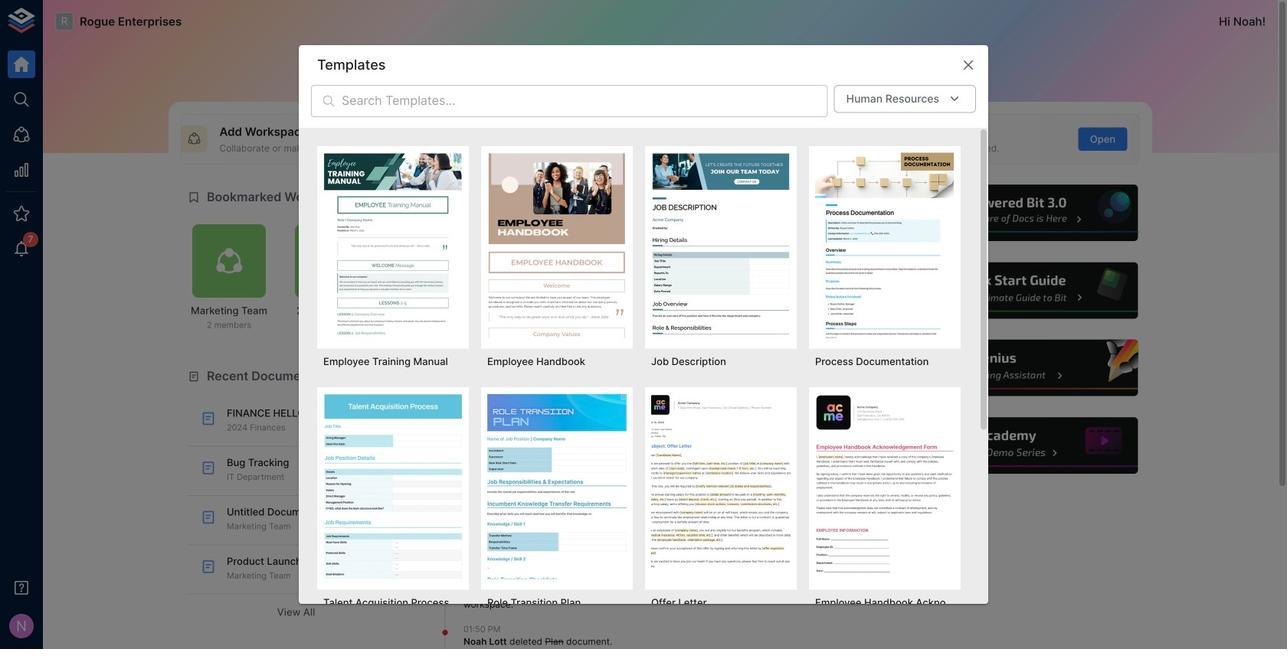 Task type: locate. For each thing, give the bounding box(es) containing it.
3 help image from the top
[[910, 338, 1141, 399]]

help image
[[910, 183, 1141, 244], [910, 261, 1141, 321], [910, 338, 1141, 399], [910, 416, 1141, 477]]

2 help image from the top
[[910, 261, 1141, 321]]

employee training manual image
[[323, 152, 463, 338]]

employee handbook image
[[487, 152, 627, 338]]

job description image
[[652, 152, 791, 338]]

dialog
[[299, 45, 989, 650]]

offer letter image
[[652, 394, 791, 580]]

employee handbook acknowledgement form image
[[816, 394, 955, 580]]

process documentation image
[[816, 152, 955, 338]]

Search Templates... text field
[[342, 85, 828, 117]]



Task type: vqa. For each thing, say whether or not it's contained in the screenshot.
Project Proposal IMAGE
no



Task type: describe. For each thing, give the bounding box(es) containing it.
role transition plan image
[[487, 394, 627, 580]]

1 help image from the top
[[910, 183, 1141, 244]]

talent acquisition process image
[[323, 394, 463, 580]]

4 help image from the top
[[910, 416, 1141, 477]]



